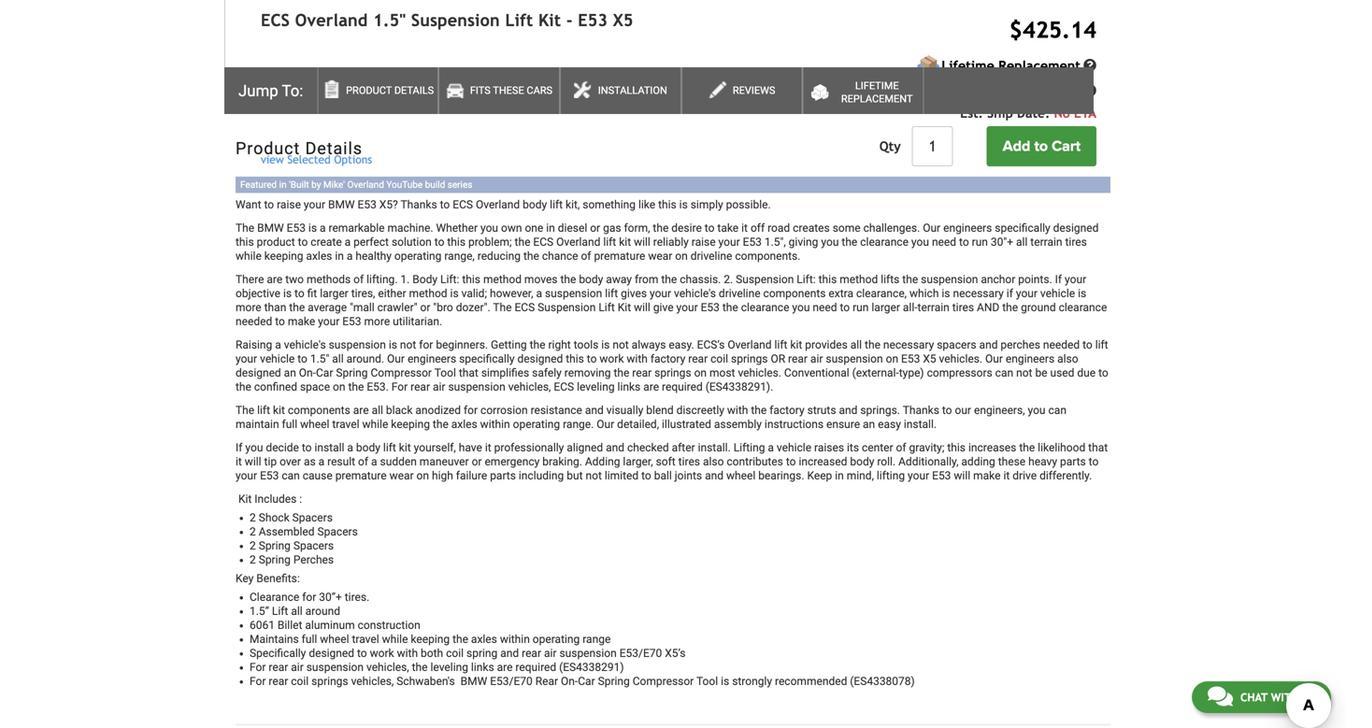 Task type: vqa. For each thing, say whether or not it's contained in the screenshot.
wish list
no



Task type: locate. For each thing, give the bounding box(es) containing it.
vehicle's up 1.5" all
[[284, 339, 326, 352]]

for inside the raising a vehicle's suspension is not for beginners. getting the right tools is not always easy. ecs's overland lift kit provides all the necessary spacers and perches needed to lift your vehicle to 1.5" all around. our engineers specifically designed this to work with factory rear coil springs or rear air suspension on e53 x5 vehicles. our engineers also designed an on-car spring compressor tool that simplifies safely removing the rear springs on most vehicles. conventional (external-type) compressors can not be used due to the confined space on the e53. for rear air suspension vehicles, ecs leveling links are required (es4338291).
[[392, 381, 408, 394]]

driveline inside there are two methods of lifting. 1. body lift: this method moves the body away from the chassis. 2. suspension lift: this method lifts the suspension anchor points. if your objective is to fit larger tires, either method is valid; however, a suspension lift gives your vehicle's driveline components extra clearance, which is necessary if your vehicle is more than the average "mall crawler" or "bro dozer". the ecs suspension lift kit will give your e53 the clearance you need to run larger all-terrain tires and the ground clearance needed to make your e53 more utilitarian.
[[719, 287, 761, 300]]

e53/e70
[[620, 647, 662, 661], [490, 675, 533, 689]]

of inside the bmw e53 is a remarkable machine. whether you own one in diesel or gas form, the desire to take it off road creates some challenges. our engineers specifically designed this product to create a perfect solution to this problem; the ecs overland lift kit will reliably raise your e53 1.5", giving you the clearance you need to run 30"+ all terrain tires while keeping axles in a healthy operating range, reducing the chance of premature wear on driveline components.
[[581, 250, 592, 263]]

lift inside there are two methods of lifting. 1. body lift: this method moves the body away from the chassis. 2. suspension lift: this method lifts the suspension anchor points. if your objective is to fit larger tires, either method is valid; however, a suspension lift gives your vehicle's driveline components extra clearance, which is necessary if your vehicle is more than the average "mall crawler" or "bro dozer". the ecs suspension lift kit will give your e53 the clearance you need to run larger all-terrain tires and the ground clearance needed to make your e53 more utilitarian.
[[599, 301, 615, 314]]

the inside there are two methods of lifting. 1. body lift: this method moves the body away from the chassis. 2. suspension lift: this method lifts the suspension anchor points. if your objective is to fit larger tires, either method is valid; however, a suspension lift gives your vehicle's driveline components extra clearance, which is necessary if your vehicle is more than the average "mall crawler" or "bro dozer". the ecs suspension lift kit will give your e53 the clearance you need to run larger all-terrain tires and the ground clearance needed to make your e53 more utilitarian.
[[493, 301, 512, 314]]

bmw
[[328, 198, 355, 212], [257, 222, 284, 235], [461, 675, 488, 689]]

fits these cars
[[470, 84, 553, 96]]

necessary inside there are two methods of lifting. 1. body lift: this method moves the body away from the chassis. 2. suspension lift: this method lifts the suspension anchor points. if your objective is to fit larger tires, either method is valid; however, a suspension lift gives your vehicle's driveline components extra clearance, which is necessary if your vehicle is more than the average "mall crawler" or "bro dozer". the ecs suspension lift kit will give your e53 the clearance you need to run larger all-terrain tires and the ground clearance needed to make your e53 more utilitarian.
[[954, 287, 1004, 300]]

compressor inside the raising a vehicle's suspension is not for beginners. getting the right tools is not always easy. ecs's overland lift kit provides all the necessary spacers and perches needed to lift your vehicle to 1.5" all around. our engineers specifically designed this to work with factory rear coil springs or rear air suspension on e53 x5 vehicles. our engineers also designed an on-car spring compressor tool that simplifies safely removing the rear springs on most vehicles. conventional (external-type) compressors can not be used due to the confined space on the e53. for rear air suspension vehicles, ecs leveling links are required (es4338291).
[[371, 367, 432, 380]]

1 horizontal spatial make
[[974, 470, 1001, 483]]

0 horizontal spatial or
[[420, 301, 431, 314]]

of up tires,
[[354, 273, 364, 286]]

1 vertical spatial needed
[[1044, 339, 1080, 352]]

which
[[910, 287, 940, 300]]

0 vertical spatial replacement
[[999, 58, 1081, 73]]

1 vertical spatial for
[[464, 404, 478, 417]]

1 vertical spatial make
[[974, 470, 1001, 483]]

lift up "due"
[[1096, 339, 1109, 352]]

designed inside the bmw e53 is a remarkable machine. whether you own one in diesel or gas form, the desire to take it off road creates some challenges. our engineers specifically designed this product to create a perfect solution to this problem; the ecs overland lift kit will reliably raise your e53 1.5", giving you the clearance you need to run 30"+ all terrain tires while keeping axles in a healthy operating range, reducing the chance of premature wear on driveline components.
[[1054, 222, 1099, 235]]

clearance up the 'overland lift'
[[741, 301, 790, 314]]

braking.
[[543, 456, 583, 469]]

engineers down perches
[[1006, 353, 1055, 366]]

make down average
[[288, 315, 315, 328]]

suspension down 'simplifies'
[[448, 381, 506, 394]]

not
[[400, 339, 417, 352], [613, 339, 629, 352], [1017, 367, 1033, 380], [586, 470, 602, 483]]

you down the maintain
[[245, 442, 263, 455]]

2 vertical spatial axles
[[471, 633, 497, 646]]

tires left and at top right
[[953, 301, 975, 314]]

1 vertical spatial parts
[[490, 470, 516, 483]]

1 vertical spatial lifetime replacement
[[842, 80, 913, 105]]

center
[[862, 442, 894, 455]]

our inside the lift kit components are all black anodized for corrosion resistance and visually blend discreetly with the factory struts and springs. thanks to our engineers, you can maintain full wheel travel while keeping the axles within operating range. our detailed, illustrated assembly instructions ensure an easy install.
[[597, 418, 615, 431]]

links inside the raising a vehicle's suspension is not for beginners. getting the right tools is not always easy. ecs's overland lift kit provides all the necessary spacers and perches needed to lift your vehicle to 1.5" all around. our engineers specifically designed this to work with factory rear coil springs or rear air suspension on e53 x5 vehicles. our engineers also designed an on-car spring compressor tool that simplifies safely removing the rear springs on most vehicles. conventional (external-type) compressors can not be used due to the confined space on the e53. for rear air suspension vehicles, ecs leveling links are required (es4338291).
[[618, 381, 641, 394]]

1 vertical spatial leveling
[[431, 661, 469, 675]]

or up 'utilitarian.' at the left of the page
[[420, 301, 431, 314]]

in down the create
[[335, 250, 344, 263]]

lift inside if you decide to install a body lift kit yourself, have it professionally aligned and checked after install. lifting a vehicle raises its center of gravity; this increases the likelihood that it will tip over as a result of a sudden maneuver or emergency braking. adding larger, soft tires also contributes to increased body roll. additionally, adding these heavy parts to your e53 can cause premature wear on high failure parts including but not limited to ball joints and wheel bearings. keep in mind, lifting your e53 will make it drive differently.
[[383, 442, 396, 455]]

1 2 from the top
[[250, 512, 256, 525]]

our right "challenges."
[[923, 222, 941, 235]]

reliably
[[654, 236, 689, 249]]

terrain inside there are two methods of lifting. 1. body lift: this method moves the body away from the chassis. 2. suspension lift: this method lifts the suspension anchor points. if your objective is to fit larger tires, either method is valid; however, a suspension lift gives your vehicle's driveline components extra clearance, which is necessary if your vehicle is more than the average "mall crawler" or "bro dozer". the ecs suspension lift kit will give your e53 the clearance you need to run larger all-terrain tires and the ground clearance needed to make your e53 more utilitarian.
[[918, 301, 950, 314]]

0 horizontal spatial specifically
[[459, 353, 515, 366]]

this up adding
[[948, 442, 966, 455]]

designed
[[1054, 222, 1099, 235], [518, 353, 563, 366], [236, 367, 281, 380], [309, 647, 355, 661]]

in right keep
[[836, 470, 844, 483]]

comments image
[[1208, 686, 1234, 708]]

selected options
[[288, 153, 372, 166]]

high
[[432, 470, 453, 483]]

required inside kit includes : 2 shock spacers 2 assembled spacers 2 spring spacers 2 spring perches key benefits: clearance for 30"+ tires. 1.5" lift all around 6061 billet aluminum construction maintains full wheel travel while keeping the axles within operating range specifically designed to work with both coil spring and rear air suspension e53/e70 x5's for rear air suspension vehicles, the leveling links are required (es4338291) for rear coil springs vehicles, schwaben's  bmw e53/e70 rear on-car spring compressor tool is strongly recommended (es4338078)
[[516, 661, 557, 675]]

1 vertical spatial install
[[315, 442, 345, 455]]

designed inside kit includes : 2 shock spacers 2 assembled spacers 2 spring spacers 2 spring perches key benefits: clearance for 30"+ tires. 1.5" lift all around 6061 billet aluminum construction maintains full wheel travel while keeping the axles within operating range specifically designed to work with both coil spring and rear air suspension e53/e70 x5's for rear air suspension vehicles, the leveling links are required (es4338291) for rear coil springs vehicles, schwaben's  bmw e53/e70 rear on-car spring compressor tool is strongly recommended (es4338078)
[[309, 647, 355, 661]]

0 vertical spatial bmw
[[328, 198, 355, 212]]

1 horizontal spatial components
[[764, 287, 826, 300]]

that
[[459, 367, 479, 380], [1089, 442, 1109, 455]]

options
[[334, 153, 372, 166]]

kit left "-"
[[539, 10, 561, 30]]

2.
[[724, 273, 733, 286]]

1 horizontal spatial necessary
[[954, 287, 1004, 300]]

by
[[312, 179, 321, 190]]

2 vertical spatial operating
[[533, 633, 580, 646]]

lifetime inside 'lifetime replacement'
[[856, 80, 899, 92]]

links inside kit includes : 2 shock spacers 2 assembled spacers 2 spring spacers 2 spring perches key benefits: clearance for 30"+ tires. 1.5" lift all around 6061 billet aluminum construction maintains full wheel travel while keeping the axles within operating range specifically designed to work with both coil spring and rear air suspension e53/e70 x5's for rear air suspension vehicles, the leveling links are required (es4338291) for rear coil springs vehicles, schwaben's  bmw e53/e70 rear on-car spring compressor tool is strongly recommended (es4338078)
[[471, 661, 494, 675]]

0 vertical spatial factory
[[651, 353, 686, 366]]

suspension
[[411, 10, 500, 30], [736, 273, 794, 286]]

can inside the raising a vehicle's suspension is not for beginners. getting the right tools is not always easy. ecs's overland lift kit provides all the necessary spacers and perches needed to lift your vehicle to 1.5" all around. our engineers specifically designed this to work with factory rear coil springs or rear air suspension on e53 x5 vehicles. our engineers also designed an on-car spring compressor tool that simplifies safely removing the rear springs on most vehicles. conventional (external-type) compressors can not be used due to the confined space on the e53. for rear air suspension vehicles, ecs leveling links are required (es4338291).
[[996, 367, 1014, 380]]

or inside if you decide to install a body lift kit yourself, have it professionally aligned and checked after install. lifting a vehicle raises its center of gravity; this increases the likelihood that it will tip over as a result of a sudden maneuver or emergency braking. adding larger, soft tires also contributes to increased body roll. additionally, adding these heavy parts to your e53 can cause premature wear on high failure parts including but not limited to ball joints and wheel bearings. keep in mind, lifting your e53 will make it drive differently.
[[472, 456, 482, 469]]

all inside the lift kit components are all black anodized for corrosion resistance and visually blend discreetly with the factory struts and springs. thanks to our engineers, you can maintain full wheel travel while keeping the axles within operating range. our detailed, illustrated assembly instructions ensure an easy install.
[[372, 404, 383, 417]]

0 horizontal spatial kit
[[238, 493, 252, 506]]

operating inside the bmw e53 is a remarkable machine. whether you own one in diesel or gas form, the desire to take it off road creates some challenges. our engineers specifically designed this product to create a perfect solution to this problem; the ecs overland lift kit will reliably raise your e53 1.5", giving you the clearance you need to run 30"+ all terrain tires while keeping axles in a healthy operating range, reducing the chance of premature wear on driveline components.
[[395, 250, 442, 263]]

install up result
[[315, 442, 345, 455]]

car inside the raising a vehicle's suspension is not for beginners. getting the right tools is not always easy. ecs's overland lift kit provides all the necessary spacers and perches needed to lift your vehicle to 1.5" all around. our engineers specifically designed this to work with factory rear coil springs or rear air suspension on e53 x5 vehicles. our engineers also designed an on-car spring compressor tool that simplifies safely removing the rear springs on most vehicles. conventional (external-type) compressors can not be used due to the confined space on the e53. for rear air suspension vehicles, ecs leveling links are required (es4338291).
[[316, 367, 333, 380]]

compressor up the e53.
[[371, 367, 432, 380]]

fit
[[307, 287, 317, 300]]

eta
[[1075, 106, 1097, 121]]

1 horizontal spatial vehicle
[[777, 442, 812, 455]]

1 horizontal spatial e53
[[578, 10, 608, 30]]

wear inside the bmw e53 is a remarkable machine. whether you own one in diesel or gas form, the desire to take it off road creates some challenges. our engineers specifically designed this product to create a perfect solution to this problem; the ecs overland lift kit will reliably raise your e53 1.5", giving you the clearance you need to run 30"+ all terrain tires while keeping axles in a healthy operating range, reducing the chance of premature wear on driveline components.
[[649, 250, 673, 263]]

0 vertical spatial vehicles.
[[940, 353, 983, 366]]

wear
[[649, 250, 673, 263], [390, 470, 414, 483]]

x5
[[613, 10, 634, 30]]

factory inside the lift kit components are all black anodized for corrosion resistance and visually blend discreetly with the factory struts and springs. thanks to our engineers, you can maintain full wheel travel while keeping the axles within operating range. our detailed, illustrated assembly instructions ensure an easy install.
[[770, 404, 805, 417]]

lift inside there are two methods of lifting. 1. body lift: this method moves the body away from the chassis. 2. suspension lift: this method lifts the suspension anchor points. if your objective is to fit larger tires, either method is valid; however, a suspension lift gives your vehicle's driveline components extra clearance, which is necessary if your vehicle is more than the average "mall crawler" or "bro dozer". the ecs suspension lift kit will give your e53 the clearance you need to run larger all-terrain tires and the ground clearance needed to make your e53 more utilitarian.
[[605, 287, 618, 300]]

0 vertical spatial install.
[[904, 418, 937, 431]]

tires up joints on the right bottom
[[679, 456, 701, 469]]

fits these cars link
[[439, 67, 560, 114]]

2 lift: from the left
[[797, 273, 816, 286]]

1 vertical spatial vehicle
[[260, 353, 295, 366]]

0 vertical spatial operating
[[395, 250, 442, 263]]

a down moves
[[536, 287, 543, 300]]

axles
[[306, 250, 332, 263], [452, 418, 478, 431], [471, 633, 497, 646]]

e53 right "-"
[[578, 10, 608, 30]]

install up 'schwaben'
[[468, 1, 507, 16]]

None text field
[[913, 126, 954, 167]]

you inside the lift kit components are all black anodized for corrosion resistance and visually blend discreetly with the factory struts and springs. thanks to our engineers, you can maintain full wheel travel while keeping the axles within operating range. our detailed, illustrated assembly instructions ensure an easy install.
[[1028, 404, 1046, 417]]

tires inside the bmw e53 is a remarkable machine. whether you own one in diesel or gas form, the desire to take it off road creates some challenges. our engineers specifically designed this product to create a perfect solution to this problem; the ecs overland lift kit will reliably raise your e53 1.5", giving you the clearance you need to run 30"+ all terrain tires while keeping axles in a healthy operating range, reducing the chance of premature wear on driveline components.
[[1066, 236, 1088, 249]]

on inside if you decide to install a body lift kit yourself, have it professionally aligned and checked after install. lifting a vehicle raises its center of gravity; this increases the likelihood that it will tip over as a result of a sudden maneuver or emergency braking. adding larger, soft tires also contributes to increased body roll. additionally, adding these heavy parts to your e53 can cause premature wear on high failure parts including but not limited to ball joints and wheel bearings. keep in mind, lifting your e53 will make it drive differently.
[[417, 470, 429, 483]]

the right "from"
[[662, 273, 677, 286]]

springs right coil
[[312, 675, 349, 689]]

wheel inside the lift kit components are all black anodized for corrosion resistance and visually blend discreetly with the factory struts and springs. thanks to our engineers, you can maintain full wheel travel while keeping the axles within operating range. our detailed, illustrated assembly instructions ensure an easy install.
[[300, 418, 330, 431]]

kit includes : 2 shock spacers 2 assembled spacers 2 spring spacers 2 spring perches key benefits: clearance for 30"+ tires. 1.5" lift all around 6061 billet aluminum construction maintains full wheel travel while keeping the axles within operating range specifically designed to work with both coil spring and rear air suspension e53/e70 x5's for rear air suspension vehicles, the leveling links are required (es4338291) for rear coil springs vehicles, schwaben's  bmw e53/e70 rear on-car spring compressor tool is strongly recommended (es4338078)
[[236, 493, 915, 689]]

healthy
[[356, 250, 392, 263]]

1 vertical spatial while
[[362, 418, 388, 431]]

easy.
[[669, 339, 695, 352]]

kit down gives
[[618, 301, 631, 314]]

2 horizontal spatial vehicle
[[1041, 287, 1076, 300]]

perches
[[1001, 339, 1041, 352]]

as
[[304, 456, 316, 469]]

1 horizontal spatial larger
[[872, 301, 901, 314]]

travel inside kit includes : 2 shock spacers 2 assembled spacers 2 spring spacers 2 spring perches key benefits: clearance for 30"+ tires. 1.5" lift all around 6061 billet aluminum construction maintains full wheel travel while keeping the axles within operating range specifically designed to work with both coil spring and rear air suspension e53/e70 x5's for rear air suspension vehicles, the leveling links are required (es4338291) for rear coil springs vehicles, schwaben's  bmw e53/e70 rear on-car spring compressor tool is strongly recommended (es4338078)
[[352, 633, 379, 646]]

1 horizontal spatial that
[[1089, 442, 1109, 455]]

are inside there are two methods of lifting. 1. body lift: this method moves the body away from the chassis. 2. suspension lift: this method lifts the suspension anchor points. if your objective is to fit larger tires, either method is valid; however, a suspension lift gives your vehicle's driveline components extra clearance, which is necessary if your vehicle is more than the average "mall crawler" or "bro dozer". the ecs suspension lift kit will give your e53 the clearance you need to run larger all-terrain tires and the ground clearance needed to make your e53 more utilitarian.
[[267, 273, 283, 286]]

1 vertical spatial full
[[302, 633, 317, 646]]

the right "-"
[[604, 1, 625, 16]]

0 vertical spatial compressor
[[391, 34, 465, 50]]

air up anodized
[[433, 381, 446, 394]]

product up featured
[[236, 139, 300, 158]]

1 vertical spatial premature
[[336, 470, 387, 483]]

make inside if you decide to install a body lift kit yourself, have it professionally aligned and checked after install. lifting a vehicle raises its center of gravity; this increases the likelihood that it will tip over as a result of a sudden maneuver or emergency braking. adding larger, soft tires also contributes to increased body roll. additionally, adding these heavy parts to your e53 can cause premature wear on high failure parts including but not limited to ball joints and wheel bearings. keep in mind, lifting your e53 will make it drive differently.
[[974, 470, 1001, 483]]

for inside kit includes : 2 shock spacers 2 assembled spacers 2 spring spacers 2 spring perches key benefits: clearance for 30"+ tires. 1.5" lift all around 6061 billet aluminum construction maintains full wheel travel while keeping the axles within operating range specifically designed to work with both coil spring and rear air suspension e53/e70 x5's for rear air suspension vehicles, the leveling links are required (es4338291) for rear coil springs vehicles, schwaben's  bmw e53/e70 rear on-car spring compressor tool is strongly recommended (es4338078)
[[302, 591, 316, 604]]

with
[[627, 353, 648, 366], [728, 404, 749, 417], [397, 647, 418, 661], [1272, 691, 1299, 704]]

lifting
[[877, 470, 906, 483]]

0 vertical spatial raise
[[277, 198, 301, 212]]

needed inside the raising a vehicle's suspension is not for beginners. getting the right tools is not always easy. ecs's overland lift kit provides all the necessary spacers and perches needed to lift your vehicle to 1.5" all around. our engineers specifically designed this to work with factory rear coil springs or rear air suspension on e53 x5 vehicles. our engineers also designed an on-car spring compressor tool that simplifies safely removing the rear springs on most vehicles. conventional (external-type) compressors can not be used due to the confined space on the e53. for rear air suspension vehicles, ecs leveling links are required (es4338291).
[[1044, 339, 1080, 352]]

2 vertical spatial tires
[[679, 456, 701, 469]]

rear
[[789, 353, 808, 366], [633, 367, 652, 380], [411, 381, 430, 394], [522, 647, 542, 661], [269, 661, 288, 675], [269, 675, 288, 689]]

1 vertical spatial vehicle's
[[284, 339, 326, 352]]

the for perfect
[[236, 222, 255, 235]]

1 vertical spatial kit
[[618, 301, 631, 314]]

this right like
[[659, 198, 677, 212]]

springs
[[731, 353, 768, 366], [655, 367, 692, 380], [312, 675, 349, 689]]

cause
[[303, 470, 333, 483]]

also
[[1058, 353, 1079, 366], [703, 456, 724, 469]]

suspension inside there are two methods of lifting. 1. body lift: this method moves the body away from the chassis. 2. suspension lift: this method lifts the suspension anchor points. if your objective is to fit larger tires, either method is valid; however, a suspension lift gives your vehicle's driveline components extra clearance, which is necessary if your vehicle is more than the average "mall crawler" or "bro dozer". the ecs suspension lift kit will give your e53 the clearance you need to run larger all-terrain tires and the ground clearance needed to make your e53 more utilitarian.
[[545, 287, 603, 300]]

for inside the raising a vehicle's suspension is not for beginners. getting the right tools is not always easy. ecs's overland lift kit provides all the necessary spacers and perches needed to lift your vehicle to 1.5" all around. our engineers specifically designed this to work with factory rear coil springs or rear air suspension on e53 x5 vehicles. our engineers also designed an on-car spring compressor tool that simplifies safely removing the rear springs on most vehicles. conventional (external-type) compressors can not be used due to the confined space on the e53. for rear air suspension vehicles, ecs leveling links are required (es4338291).
[[419, 339, 433, 352]]

spring
[[348, 34, 387, 50], [336, 367, 368, 380], [259, 540, 291, 553], [259, 554, 291, 567], [598, 675, 630, 689]]

wheel inside kit includes : 2 shock spacers 2 assembled spacers 2 spring spacers 2 spring perches key benefits: clearance for 30"+ tires. 1.5" lift all around 6061 billet aluminum construction maintains full wheel travel while keeping the axles within operating range specifically designed to work with both coil spring and rear air suspension e53/e70 x5's for rear air suspension vehicles, the leveling links are required (es4338291) for rear coil springs vehicles, schwaben's  bmw e53/e70 rear on-car spring compressor tool is strongly recommended (es4338078)
[[320, 633, 349, 646]]

designed down cart at the right top of the page
[[1054, 222, 1099, 235]]

points.
[[1019, 273, 1053, 286]]

install. right after
[[698, 442, 731, 455]]

need down 'extra'
[[813, 301, 838, 314]]

away
[[606, 273, 632, 286]]

work inside the raising a vehicle's suspension is not for beginners. getting the right tools is not always easy. ecs's overland lift kit provides all the necessary spacers and perches needed to lift your vehicle to 1.5" all around. our engineers specifically designed this to work with factory rear coil springs or rear air suspension on e53 x5 vehicles. our engineers also designed an on-car spring compressor tool that simplifies safely removing the rear springs on most vehicles. conventional (external-type) compressors can not be used due to the confined space on the e53. for rear air suspension vehicles, ecs leveling links are required (es4338291).
[[600, 353, 624, 366]]

e53 the
[[701, 301, 739, 314]]

1 horizontal spatial lift:
[[797, 273, 816, 286]]

failure
[[456, 470, 488, 483]]

work up removing
[[600, 353, 624, 366]]

product details up 'built
[[236, 139, 363, 158]]

overland down options
[[347, 179, 384, 190]]

thanks
[[401, 198, 437, 212], [903, 404, 940, 417]]

clearance,
[[857, 287, 907, 300]]

an up "confined" at the left bottom
[[284, 367, 296, 380]]

right
[[549, 339, 571, 352]]

possible.
[[726, 198, 771, 212]]

raise inside the bmw e53 is a remarkable machine. whether you own one in diesel or gas form, the desire to take it off road creates some challenges. our engineers specifically designed this product to create a perfect solution to this problem; the ecs overland lift kit will reliably raise your e53 1.5", giving you the clearance you need to run 30"+ all terrain tires while keeping axles in a healthy operating range, reducing the chance of premature wear on driveline components.
[[692, 236, 716, 249]]

its
[[847, 442, 860, 455]]

install. inside the lift kit components are all black anodized for corrosion resistance and visually blend discreetly with the factory struts and springs. thanks to our engineers, you can maintain full wheel travel while keeping the axles within operating range. our detailed, illustrated assembly instructions ensure an easy install.
[[904, 418, 937, 431]]

this inside if you decide to install a body lift kit yourself, have it professionally aligned and checked after install. lifting a vehicle raises its center of gravity; this increases the likelihood that it will tip over as a result of a sudden maneuver or emergency braking. adding larger, soft tires also contributes to increased body roll. additionally, adding these heavy parts to your e53 can cause premature wear on high failure parts including but not limited to ball joints and wheel bearings. keep in mind, lifting your e53 will make it drive differently.
[[948, 442, 966, 455]]

0 vertical spatial for
[[419, 339, 433, 352]]

average
[[308, 301, 347, 314]]

0 horizontal spatial lifetime
[[856, 80, 899, 92]]

that down beginners.
[[459, 367, 479, 380]]

0 horizontal spatial install
[[315, 442, 345, 455]]

1 vertical spatial necessary
[[884, 339, 935, 352]]

lift down away
[[599, 301, 615, 314]]

in
[[279, 179, 287, 190], [546, 222, 555, 235], [335, 250, 344, 263], [836, 470, 844, 483]]

0 horizontal spatial work
[[370, 647, 394, 661]]

0 vertical spatial lifetime
[[942, 58, 995, 73]]

to right add
[[1035, 138, 1049, 155]]

spring inside the raising a vehicle's suspension is not for beginners. getting the right tools is not always easy. ecs's overland lift kit provides all the necessary spacers and perches needed to lift your vehicle to 1.5" all around. our engineers specifically designed this to work with factory rear coil springs or rear air suspension on e53 x5 vehicles. our engineers also designed an on-car spring compressor tool that simplifies safely removing the rear springs on most vehicles. conventional (external-type) compressors can not be used due to the confined space on the e53. for rear air suspension vehicles, ecs leveling links are required (es4338291).
[[336, 367, 368, 380]]

youtube
[[387, 179, 423, 190]]

limited
[[605, 470, 639, 483]]

1 lift: from the left
[[441, 273, 460, 286]]

1 vertical spatial lift
[[599, 301, 615, 314]]

components down 'components.'
[[764, 287, 826, 300]]

need up the suspension
[[932, 236, 957, 249]]

1 vertical spatial need
[[813, 301, 838, 314]]

your
[[304, 198, 326, 212], [719, 236, 740, 249], [1065, 273, 1087, 286], [650, 287, 672, 300], [1017, 287, 1038, 300], [677, 301, 698, 314], [318, 315, 340, 328], [236, 353, 257, 366], [236, 470, 257, 483], [908, 470, 930, 483]]

includes
[[255, 493, 297, 506]]

0 vertical spatial on-
[[549, 18, 572, 33]]

clearance inside the bmw e53 is a remarkable machine. whether you own one in diesel or gas form, the desire to take it off road creates some challenges. our engineers specifically designed this product to create a perfect solution to this problem; the ecs overland lift kit will reliably raise your e53 1.5", giving you the clearance you need to run 30"+ all terrain tires while keeping axles in a healthy operating range, reducing the chance of premature wear on driveline components.
[[861, 236, 909, 249]]

0 vertical spatial for
[[392, 381, 408, 394]]

keeping inside the lift kit components are all black anodized for corrosion resistance and visually blend discreetly with the factory struts and springs. thanks to our engineers, you can maintain full wheel travel while keeping the axles within operating range. our detailed, illustrated assembly instructions ensure an easy install.
[[391, 418, 430, 431]]

leveling down removing
[[577, 381, 615, 394]]

remarkable
[[329, 222, 385, 235]]

the for the
[[236, 404, 255, 417]]

over
[[280, 456, 301, 469]]

0 vertical spatial product
[[346, 84, 392, 96]]

0 horizontal spatial also
[[703, 456, 724, 469]]

kit inside the bmw e53 is a remarkable machine. whether you own one in diesel or gas form, the desire to take it off road creates some challenges. our engineers specifically designed this product to create a perfect solution to this problem; the ecs overland lift kit will reliably raise your e53 1.5", giving you the clearance you need to run 30"+ all terrain tires while keeping axles in a healthy operating range, reducing the chance of premature wear on driveline components.
[[619, 236, 631, 249]]

or left gas
[[590, 222, 601, 235]]

terrain
[[1031, 236, 1063, 249], [918, 301, 950, 314]]

needed up 'used'
[[1044, 339, 1080, 352]]

body
[[413, 273, 438, 286]]

2 vertical spatial vehicles,
[[351, 675, 394, 689]]

to up differently.
[[1089, 456, 1099, 469]]

shop up has
[[435, 1, 464, 16]]

vehicle
[[1041, 287, 1076, 300], [260, 353, 295, 366], [777, 442, 812, 455]]

drive
[[1013, 470, 1037, 483]]

lift inside i am having a shop install my lift kit and the shop already has the schwaben on-car spring compressor tool
[[534, 1, 552, 16]]

thanks up gravity;
[[903, 404, 940, 417]]

1 vertical spatial wheel
[[727, 470, 756, 483]]

engineers down beginners.
[[408, 353, 457, 366]]

1 horizontal spatial thanks
[[903, 404, 940, 417]]

our down visually
[[597, 418, 615, 431]]

off
[[751, 222, 765, 235]]

kit down "confined" at the left bottom
[[273, 404, 285, 417]]

lifting
[[734, 442, 766, 455]]

lifetime replacement up ship
[[942, 58, 1081, 73]]

1 vertical spatial thanks
[[903, 404, 940, 417]]

for right anodized
[[464, 404, 478, 417]]

required
[[662, 381, 703, 394], [516, 661, 557, 675]]

0 vertical spatial terrain
[[1031, 236, 1063, 249]]

0 vertical spatial product details
[[346, 84, 434, 96]]

needed inside there are two methods of lifting. 1. body lift: this method moves the body away from the chassis. 2. suspension lift: this method lifts the suspension anchor points. if your objective is to fit larger tires, either method is valid; however, a suspension lift gives your vehicle's driveline components extra clearance, which is necessary if your vehicle is more than the average "mall crawler" or "bro dozer". the ecs suspension lift kit will give your e53 the clearance you need to run larger all-terrain tires and the ground clearance needed to make your e53 more utilitarian.
[[236, 315, 272, 328]]

e53/e70 left rear
[[490, 675, 533, 689]]

overland left 1.5"
[[295, 10, 368, 30]]

1 horizontal spatial clearance
[[861, 236, 909, 249]]

the right than
[[289, 301, 305, 314]]

axles inside kit includes : 2 shock spacers 2 assembled spacers 2 spring spacers 2 spring perches key benefits: clearance for 30"+ tires. 1.5" lift all around 6061 billet aluminum construction maintains full wheel travel while keeping the axles within operating range specifically designed to work with both coil spring and rear air suspension e53/e70 x5's for rear air suspension vehicles, the leveling links are required (es4338291) for rear coil springs vehicles, schwaben's  bmw e53/e70 rear on-car spring compressor tool is strongly recommended (es4338078)
[[471, 633, 497, 646]]

premature
[[594, 250, 646, 263], [336, 470, 387, 483]]

2 horizontal spatial or
[[590, 222, 601, 235]]

a left the healthy
[[347, 250, 353, 263]]

0 vertical spatial also
[[1058, 353, 1079, 366]]

1 horizontal spatial shop
[[435, 1, 464, 16]]

challenges.
[[864, 222, 921, 235]]

kit inside there are two methods of lifting. 1. body lift: this method moves the body away from the chassis. 2. suspension lift: this method lifts the suspension anchor points. if your objective is to fit larger tires, either method is valid; however, a suspension lift gives your vehicle's driveline components extra clearance, which is necessary if your vehicle is more than the average "mall crawler" or "bro dozer". the ecs suspension lift kit will give your e53 the clearance you need to run larger all-terrain tires and the ground clearance needed to make your e53 more utilitarian.
[[618, 301, 631, 314]]

will
[[634, 236, 651, 249], [634, 301, 651, 314], [245, 456, 261, 469]]

1 vertical spatial also
[[703, 456, 724, 469]]

on left high
[[417, 470, 429, 483]]

kit inside the lift kit components are all black anodized for corrosion resistance and visually blend discreetly with the factory struts and springs. thanks to our engineers, you can maintain full wheel travel while keeping the axles within operating range. our detailed, illustrated assembly instructions ensure an easy install.
[[273, 404, 285, 417]]

that inside if you decide to install a body lift kit yourself, have it professionally aligned and checked after install. lifting a vehicle raises its center of gravity; this increases the likelihood that it will tip over as a result of a sudden maneuver or emergency braking. adding larger, soft tires also contributes to increased body roll. additionally, adding these heavy parts to your e53 can cause premature wear on high failure parts including but not limited to ball joints and wheel bearings. keep in mind, lifting your e53 will make it drive differently.
[[1089, 442, 1109, 455]]

chat with us
[[1241, 691, 1316, 704]]

compressor inside kit includes : 2 shock spacers 2 assembled spacers 2 spring spacers 2 spring perches key benefits: clearance for 30"+ tires. 1.5" lift all around 6061 billet aluminum construction maintains full wheel travel while keeping the axles within operating range specifically designed to work with both coil spring and rear air suspension e53/e70 x5's for rear air suspension vehicles, the leveling links are required (es4338291) for rear coil springs vehicles, schwaben's  bmw e53/e70 rear on-car spring compressor tool is strongly recommended (es4338078)
[[633, 675, 694, 689]]

parts down emergency
[[490, 470, 516, 483]]

lift inside the bmw e53 is a remarkable machine. whether you own one in diesel or gas form, the desire to take it off road creates some challenges. our engineers specifically designed this product to create a perfect solution to this problem; the ecs overland lift kit will reliably raise your e53 1.5", giving you the clearance you need to run 30"+ all terrain tires while keeping axles in a healthy operating range, reducing the chance of premature wear on driveline components.
[[604, 236, 617, 249]]

are inside the lift kit components are all black anodized for corrosion resistance and visually blend discreetly with the factory struts and springs. thanks to our engineers, you can maintain full wheel travel while keeping the axles within operating range. our detailed, illustrated assembly instructions ensure an easy install.
[[353, 404, 369, 417]]

this inside the raising a vehicle's suspension is not for beginners. getting the right tools is not always easy. ecs's overland lift kit provides all the necessary spacers and perches needed to lift your vehicle to 1.5" all around. our engineers specifically designed this to work with factory rear coil springs or rear air suspension on e53 x5 vehicles. our engineers also designed an on-car spring compressor tool that simplifies safely removing the rear springs on most vehicles. conventional (external-type) compressors can not be used due to the confined space on the e53. for rear air suspension vehicles, ecs leveling links are required (es4338291).
[[566, 353, 584, 366]]

not inside if you decide to install a body lift kit yourself, have it professionally aligned and checked after install. lifting a vehicle raises its center of gravity; this increases the likelihood that it will tip over as a result of a sudden maneuver or emergency braking. adding larger, soft tires also contributes to increased body roll. additionally, adding these heavy parts to your e53 can cause premature wear on high failure parts including but not limited to ball joints and wheel bearings. keep in mind, lifting your e53 will make it drive differently.
[[586, 470, 602, 483]]

while inside the bmw e53 is a remarkable machine. whether you own one in diesel or gas form, the desire to take it off road creates some challenges. our engineers specifically designed this product to create a perfect solution to this problem; the ecs overland lift kit will reliably raise your e53 1.5", giving you the clearance you need to run 30"+ all terrain tires while keeping axles in a healthy operating range, reducing the chance of premature wear on driveline components.
[[236, 250, 262, 263]]

0 horizontal spatial bmw
[[257, 222, 284, 235]]

factory down easy.
[[651, 353, 686, 366]]

0 vertical spatial suspension
[[411, 10, 500, 30]]

0 vertical spatial larger
[[320, 287, 349, 300]]

kit left includes at the left
[[238, 493, 252, 506]]

are inside kit includes : 2 shock spacers 2 assembled spacers 2 spring spacers 2 spring perches key benefits: clearance for 30"+ tires. 1.5" lift all around 6061 billet aluminum construction maintains full wheel travel while keeping the axles within operating range specifically designed to work with both coil spring and rear air suspension e53/e70 x5's for rear air suspension vehicles, the leveling links are required (es4338291) for rear coil springs vehicles, schwaben's  bmw e53/e70 rear on-car spring compressor tool is strongly recommended (es4338078)
[[497, 661, 513, 675]]

1 horizontal spatial needed
[[1044, 339, 1080, 352]]

the left "confined" at the left bottom
[[236, 381, 252, 394]]

aluminum
[[305, 619, 355, 632]]

wheel inside if you decide to install a body lift kit yourself, have it professionally aligned and checked after install. lifting a vehicle raises its center of gravity; this increases the likelihood that it will tip over as a result of a sudden maneuver or emergency braking. adding larger, soft tires also contributes to increased body roll. additionally, adding these heavy parts to your e53 can cause premature wear on high failure parts including but not limited to ball joints and wheel bearings. keep in mind, lifting your e53 will make it drive differently.
[[727, 470, 756, 483]]

0 vertical spatial axles
[[306, 250, 332, 263]]

0 vertical spatial wear
[[649, 250, 673, 263]]

air up coil
[[291, 661, 304, 675]]

with down construction at the left bottom of the page
[[397, 647, 418, 661]]

run left 30"+
[[972, 236, 989, 249]]

product details
[[346, 84, 434, 96], [236, 139, 363, 158]]

your inside the bmw e53 is a remarkable machine. whether you own one in diesel or gas form, the desire to take it off road creates some challenges. our engineers specifically designed this product to create a perfect solution to this problem; the ecs overland lift kit will reliably raise your e53 1.5", giving you the clearance you need to run 30"+ all terrain tires while keeping axles in a healthy operating range, reducing the chance of premature wear on driveline components.
[[719, 236, 740, 249]]

clearance
[[250, 591, 300, 604]]

1 vertical spatial travel
[[352, 633, 379, 646]]

0 horizontal spatial lift:
[[441, 273, 460, 286]]

1 horizontal spatial engineers
[[944, 222, 993, 235]]

driveline inside the bmw e53 is a remarkable machine. whether you own one in diesel or gas form, the desire to take it off road creates some challenges. our engineers specifically designed this product to create a perfect solution to this problem; the ecs overland lift kit will reliably raise your e53 1.5", giving you the clearance you need to run 30"+ all terrain tires while keeping axles in a healthy operating range, reducing the chance of premature wear on driveline components.
[[691, 250, 733, 263]]

the inside the bmw e53 is a remarkable machine. whether you own one in diesel or gas form, the desire to take it off road creates some challenges. our engineers specifically designed this product to create a perfect solution to this problem; the ecs overland lift kit will reliably raise your e53 1.5", giving you the clearance you need to run 30"+ all terrain tires while keeping axles in a healthy operating range, reducing the chance of premature wear on driveline components.
[[236, 222, 255, 235]]

work down construction at the left bottom of the page
[[370, 647, 394, 661]]

1 horizontal spatial parts
[[1061, 456, 1087, 469]]

the down both coil
[[412, 661, 428, 675]]

method down body
[[409, 287, 448, 300]]

kit inside the raising a vehicle's suspension is not for beginners. getting the right tools is not always easy. ecs's overland lift kit provides all the necessary spacers and perches needed to lift your vehicle to 1.5" all around. our engineers specifically designed this to work with factory rear coil springs or rear air suspension on e53 x5 vehicles. our engineers also designed an on-car spring compressor tool that simplifies safely removing the rear springs on most vehicles. conventional (external-type) compressors can not be used due to the confined space on the e53. for rear air suspension vehicles, ecs leveling links are required (es4338291).
[[791, 339, 803, 352]]

are inside the raising a vehicle's suspension is not for beginners. getting the right tools is not always easy. ecs's overland lift kit provides all the necessary spacers and perches needed to lift your vehicle to 1.5" all around. our engineers specifically designed this to work with factory rear coil springs or rear air suspension on e53 x5 vehicles. our engineers also designed an on-car spring compressor tool that simplifies safely removing the rear springs on most vehicles. conventional (external-type) compressors can not be used due to the confined space on the e53. for rear air suspension vehicles, ecs leveling links are required (es4338291).
[[644, 381, 659, 394]]

vehicle's inside the raising a vehicle's suspension is not for beginners. getting the right tools is not always easy. ecs's overland lift kit provides all the necessary spacers and perches needed to lift your vehicle to 1.5" all around. our engineers specifically designed this to work with factory rear coil springs or rear air suspension on e53 x5 vehicles. our engineers also designed an on-car spring compressor tool that simplifies safely removing the rear springs on most vehicles. conventional (external-type) compressors can not be used due to the confined space on the e53. for rear air suspension vehicles, ecs leveling links are required (es4338291).
[[284, 339, 326, 352]]

1 horizontal spatial install
[[468, 1, 507, 16]]

can inside the lift kit components are all black anodized for corrosion resistance and visually blend discreetly with the factory struts and springs. thanks to our engineers, you can maintain full wheel travel while keeping the axles within operating range. our detailed, illustrated assembly instructions ensure an easy install.
[[1049, 404, 1067, 417]]

the inside the lift kit components are all black anodized for corrosion resistance and visually blend discreetly with the factory struts and springs. thanks to our engineers, you can maintain full wheel travel while keeping the axles within operating range. our detailed, illustrated assembly instructions ensure an easy install.
[[236, 404, 255, 417]]

heavy
[[1029, 456, 1058, 469]]

vehicle down raising
[[260, 353, 295, 366]]

0 vertical spatial that
[[459, 367, 479, 380]]

leveling down both coil
[[431, 661, 469, 675]]

keeping inside kit includes : 2 shock spacers 2 assembled spacers 2 spring spacers 2 spring perches key benefits: clearance for 30"+ tires. 1.5" lift all around 6061 billet aluminum construction maintains full wheel travel while keeping the axles within operating range specifically designed to work with both coil spring and rear air suspension e53/e70 x5's for rear air suspension vehicles, the leveling links are required (es4338291) for rear coil springs vehicles, schwaben's  bmw e53/e70 rear on-car spring compressor tool is strongly recommended (es4338078)
[[411, 633, 450, 646]]

terrain down which
[[918, 301, 950, 314]]

1 vertical spatial ecs
[[453, 198, 473, 212]]

0 vertical spatial install
[[468, 1, 507, 16]]

beginners.
[[436, 339, 488, 352]]

2 vertical spatial springs
[[312, 675, 349, 689]]

0 vertical spatial tool
[[469, 34, 494, 50]]

specifically
[[995, 222, 1051, 235], [459, 353, 515, 366]]

1 vertical spatial spacers
[[318, 526, 358, 539]]

0 vertical spatial will
[[634, 236, 651, 249]]

0 vertical spatial kit
[[539, 10, 561, 30]]

designed up "confined" at the left bottom
[[236, 367, 281, 380]]

e53 left x5?
[[358, 198, 377, 212]]

necessary
[[954, 287, 1004, 300], [884, 339, 935, 352]]

lift
[[506, 10, 533, 30], [599, 301, 615, 314], [272, 605, 288, 618]]

all inside the raising a vehicle's suspension is not for beginners. getting the right tools is not always easy. ecs's overland lift kit provides all the necessary spacers and perches needed to lift your vehicle to 1.5" all around. our engineers specifically designed this to work with factory rear coil springs or rear air suspension on e53 x5 vehicles. our engineers also designed an on-car spring compressor tool that simplifies safely removing the rear springs on most vehicles. conventional (external-type) compressors can not be used due to the confined space on the e53. for rear air suspension vehicles, ecs leveling links are required (es4338291).
[[851, 339, 862, 352]]

to left fit
[[295, 287, 305, 300]]

this
[[659, 198, 677, 212], [236, 236, 254, 249], [447, 236, 466, 249], [462, 273, 481, 286], [819, 273, 837, 286], [566, 353, 584, 366], [948, 442, 966, 455]]

want to raise your bmw e53 x5? thanks to ecs overland body lift kit, something like this is simply possible.
[[236, 198, 771, 212]]

spring up benefits:
[[259, 554, 291, 567]]

is down 'utilitarian.' at the left of the page
[[389, 339, 397, 352]]

tool inside the raising a vehicle's suspension is not for beginners. getting the right tools is not always easy. ecs's overland lift kit provides all the necessary spacers and perches needed to lift your vehicle to 1.5" all around. our engineers specifically designed this to work with factory rear coil springs or rear air suspension on e53 x5 vehicles. our engineers also designed an on-car spring compressor tool that simplifies safely removing the rear springs on most vehicles. conventional (external-type) compressors can not be used due to the confined space on the e53. for rear air suspension vehicles, ecs leveling links are required (es4338291).
[[435, 367, 456, 380]]

0 vertical spatial if
[[1056, 273, 1063, 286]]

0 horizontal spatial lifetime replacement
[[842, 80, 913, 105]]

keep
[[808, 470, 833, 483]]

most
[[710, 367, 736, 380]]

to down than
[[275, 315, 285, 328]]

1 horizontal spatial or
[[472, 456, 482, 469]]

larger
[[320, 287, 349, 300], [872, 301, 901, 314]]

factory up instructions
[[770, 404, 805, 417]]

lift: down giving
[[797, 273, 816, 286]]

0 horizontal spatial tires
[[679, 456, 701, 469]]

an down springs.
[[863, 418, 876, 431]]

range
[[583, 633, 611, 646]]

your down raising
[[236, 353, 257, 366]]

removing
[[565, 367, 611, 380]]

i am having a shop install my lift kit and the shop already has the schwaben on-car spring compressor tool
[[348, 1, 625, 50]]

crawler"
[[378, 301, 418, 314]]

to left 30"+
[[960, 236, 970, 249]]

"bro
[[433, 301, 453, 314]]

the up these
[[1020, 442, 1036, 455]]

0 vertical spatial travel
[[332, 418, 360, 431]]

compressor down x5's
[[633, 675, 694, 689]]

it inside the bmw e53 is a remarkable machine. whether you own one in diesel or gas form, the desire to take it off road creates some challenges. our engineers specifically designed this product to create a perfect solution to this problem; the ecs overland lift kit will reliably raise your e53 1.5", giving you the clearance you need to run 30"+ all terrain tires while keeping axles in a healthy operating range, reducing the chance of premature wear on driveline components.
[[742, 222, 748, 235]]

2 horizontal spatial kit
[[618, 301, 631, 314]]

product up options
[[346, 84, 392, 96]]

your inside the raising a vehicle's suspension is not for beginners. getting the right tools is not always easy. ecs's overland lift kit provides all the necessary spacers and perches needed to lift your vehicle to 1.5" all around. our engineers specifically designed this to work with factory rear coil springs or rear air suspension on e53 x5 vehicles. our engineers also designed an on-car spring compressor tool that simplifies safely removing the rear springs on most vehicles. conventional (external-type) compressors can not be used due to the confined space on the e53. for rear air suspension vehicles, ecs leveling links are required (es4338291).
[[236, 353, 257, 366]]

0 vertical spatial lift
[[506, 10, 533, 30]]

take
[[718, 222, 739, 235]]

1 vertical spatial wear
[[390, 470, 414, 483]]

travel
[[332, 418, 360, 431], [352, 633, 379, 646]]

recommended
[[775, 675, 848, 689]]

1 horizontal spatial run
[[972, 236, 989, 249]]

on- up space
[[299, 367, 316, 380]]

2 vertical spatial compressor
[[633, 675, 694, 689]]

can down perches
[[996, 367, 1014, 380]]

shop down am
[[348, 18, 377, 33]]

travel inside the lift kit components are all black anodized for corrosion resistance and visually blend discreetly with the factory struts and springs. thanks to our engineers, you can maintain full wheel travel while keeping the axles within operating range. our detailed, illustrated assembly instructions ensure an easy install.
[[332, 418, 360, 431]]

operating inside kit includes : 2 shock spacers 2 assembled spacers 2 spring spacers 2 spring perches key benefits: clearance for 30"+ tires. 1.5" lift all around 6061 billet aluminum construction maintains full wheel travel while keeping the axles within operating range specifically designed to work with both coil spring and rear air suspension e53/e70 x5's for rear air suspension vehicles, the leveling links are required (es4338291) for rear coil springs vehicles, schwaben's  bmw e53/e70 rear on-car spring compressor tool is strongly recommended (es4338078)
[[533, 633, 580, 646]]

vehicle's inside there are two methods of lifting. 1. body lift: this method moves the body away from the chassis. 2. suspension lift: this method lifts the suspension anchor points. if your objective is to fit larger tires, either method is valid; however, a suspension lift gives your vehicle's driveline components extra clearance, which is necessary if your vehicle is more than the average "mall crawler" or "bro dozer". the ecs suspension lift kit will give your e53 the clearance you need to run larger all-terrain tires and the ground clearance needed to make your e53 more utilitarian.
[[674, 287, 716, 300]]

1 vertical spatial terrain
[[918, 301, 950, 314]]

lifetime replacement link
[[803, 67, 925, 114]]

2 horizontal spatial clearance
[[1059, 301, 1108, 314]]

wheel
[[300, 418, 330, 431], [727, 470, 756, 483], [320, 633, 349, 646]]

spacers
[[292, 512, 333, 525], [318, 526, 358, 539], [294, 540, 334, 553]]

0 horizontal spatial need
[[813, 301, 838, 314]]

keeping inside the bmw e53 is a remarkable machine. whether you own one in diesel or gas form, the desire to take it off road creates some challenges. our engineers specifically designed this product to create a perfect solution to this problem; the ecs overland lift kit will reliably raise your e53 1.5", giving you the clearance you need to run 30"+ all terrain tires while keeping axles in a healthy operating range, reducing the chance of premature wear on driveline components.
[[264, 250, 303, 263]]

1 vertical spatial bmw
[[257, 222, 284, 235]]

leveling inside the raising a vehicle's suspension is not for beginners. getting the right tools is not always easy. ecs's overland lift kit provides all the necessary spacers and perches needed to lift your vehicle to 1.5" all around. our engineers specifically designed this to work with factory rear coil springs or rear air suspension on e53 x5 vehicles. our engineers also designed an on-car spring compressor tool that simplifies safely removing the rear springs on most vehicles. conventional (external-type) compressors can not be used due to the confined space on the e53. for rear air suspension vehicles, ecs leveling links are required (es4338291).
[[577, 381, 615, 394]]

0 vertical spatial an
[[284, 367, 296, 380]]

1 vertical spatial suspension
[[736, 273, 794, 286]]

road
[[768, 222, 791, 235]]

2 horizontal spatial bmw
[[461, 675, 488, 689]]

axles up spring
[[471, 633, 497, 646]]

in inside if you decide to install a body lift kit yourself, have it professionally aligned and checked after install. lifting a vehicle raises its center of gravity; this increases the likelihood that it will tip over as a result of a sudden maneuver or emergency braking. adding larger, soft tires also contributes to increased body roll. additionally, adding these heavy parts to your e53 can cause premature wear on high failure parts including but not limited to ball joints and wheel bearings. keep in mind, lifting your e53 will make it drive differently.
[[836, 470, 844, 483]]

1 vertical spatial tool
[[435, 367, 456, 380]]



Task type: describe. For each thing, give the bounding box(es) containing it.
need inside the bmw e53 is a remarkable machine. whether you own one in diesel or gas form, the desire to take it off road creates some challenges. our engineers specifically designed this product to create a perfect solution to this problem; the ecs overland lift kit will reliably raise your e53 1.5", giving you the clearance you need to run 30"+ all terrain tires while keeping axles in a healthy operating range, reducing the chance of premature wear on driveline components.
[[932, 236, 957, 249]]

e53 will
[[933, 470, 971, 483]]

"mall
[[350, 301, 375, 314]]

in right one
[[546, 222, 555, 235]]

1 vertical spatial details
[[305, 139, 363, 158]]

your up give
[[650, 287, 672, 300]]

build
[[425, 179, 445, 190]]

the down anodized
[[433, 418, 449, 431]]

with inside kit includes : 2 shock spacers 2 assembled spacers 2 spring spacers 2 spring perches key benefits: clearance for 30"+ tires. 1.5" lift all around 6061 billet aluminum construction maintains full wheel travel while keeping the axles within operating range specifically designed to work with both coil spring and rear air suspension e53/e70 x5's for rear air suspension vehicles, the leveling links are required (es4338291) for rear coil springs vehicles, schwaben's  bmw e53/e70 rear on-car spring compressor tool is strongly recommended (es4338078)
[[397, 647, 418, 661]]

the suspension
[[903, 273, 979, 286]]

required inside the raising a vehicle's suspension is not for beginners. getting the right tools is not always easy. ecs's overland lift kit provides all the necessary spacers and perches needed to lift your vehicle to 1.5" all around. our engineers specifically designed this to work with factory rear coil springs or rear air suspension on e53 x5 vehicles. our engineers also designed an on-car spring compressor tool that simplifies safely removing the rear springs on most vehicles. conventional (external-type) compressors can not be used due to the confined space on the e53. for rear air suspension vehicles, ecs leveling links are required (es4338291).
[[662, 381, 703, 394]]

install inside i am having a shop install my lift kit and the shop already has the schwaben on-car spring compressor tool
[[468, 1, 507, 16]]

designed up safely
[[518, 353, 563, 366]]

a up the create
[[320, 222, 326, 235]]

sudden
[[380, 456, 417, 469]]

vehicle inside if you decide to install a body lift kit yourself, have it professionally aligned and checked after install. lifting a vehicle raises its center of gravity; this increases the likelihood that it will tip over as a result of a sudden maneuver or emergency braking. adding larger, soft tires also contributes to increased body roll. additionally, adding these heavy parts to your e53 can cause premature wear on high failure parts including but not limited to ball joints and wheel bearings. keep in mind, lifting your e53 will make it drive differently.
[[777, 442, 812, 455]]

if inside there are two methods of lifting. 1. body lift: this method moves the body away from the chassis. 2. suspension lift: this method lifts the suspension anchor points. if your objective is to fit larger tires, either method is valid; however, a suspension lift gives your vehicle's driveline components extra clearance, which is necessary if your vehicle is more than the average "mall crawler" or "bro dozer". the ecs suspension lift kit will give your e53 the clearance you need to run larger all-terrain tires and the ground clearance needed to make your e53 more utilitarian.
[[1056, 273, 1063, 286]]

6061
[[250, 619, 275, 632]]

thanks inside the lift kit components are all black anodized for corrosion resistance and visually blend discreetly with the factory struts and springs. thanks to our engineers, you can maintain full wheel travel while keeping the axles within operating range. our detailed, illustrated assembly instructions ensure an easy install.
[[903, 404, 940, 417]]

will inside if you decide to install a body lift kit yourself, have it professionally aligned and checked after install. lifting a vehicle raises its center of gravity; this increases the likelihood that it will tip over as a result of a sudden maneuver or emergency braking. adding larger, soft tires also contributes to increased body roll. additionally, adding these heavy parts to your e53 can cause premature wear on high failure parts including but not limited to ball joints and wheel bearings. keep in mind, lifting your e53 will make it drive differently.
[[245, 456, 261, 469]]

will inside the bmw e53 is a remarkable machine. whether you own one in diesel or gas form, the desire to take it off road creates some challenges. our engineers specifically designed this product to create a perfect solution to this problem; the ecs overland lift kit will reliably raise your e53 1.5", giving you the clearance you need to run 30"+ all terrain tires while keeping axles in a healthy operating range, reducing the chance of premature wear on driveline components.
[[634, 236, 651, 249]]

spring inside i am having a shop install my lift kit and the shop already has the schwaben on-car spring compressor tool
[[348, 34, 387, 50]]

spring down assembled
[[259, 540, 291, 553]]

your down additionally,
[[908, 470, 930, 483]]

suspension up (external-
[[826, 353, 884, 366]]

a down the remarkable
[[345, 236, 351, 249]]

with inside the lift kit components are all black anodized for corrosion resistance and visually blend discreetly with the factory struts and springs. thanks to our engineers, you can maintain full wheel travel while keeping the axles within operating range. our detailed, illustrated assembly instructions ensure an easy install.
[[728, 404, 749, 417]]

result
[[327, 456, 356, 469]]

rear down specifically on the bottom
[[269, 661, 288, 675]]

of inside there are two methods of lifting. 1. body lift: this method moves the body away from the chassis. 2. suspension lift: this method lifts the suspension anchor points. if your objective is to fit larger tires, either method is valid; however, a suspension lift gives your vehicle's driveline components extra clearance, which is necessary if your vehicle is more than the average "mall crawler" or "bro dozer". the ecs suspension lift kit will give your e53 the clearance you need to run larger all-terrain tires and the ground clearance needed to make your e53 more utilitarian.
[[354, 273, 364, 286]]

featured
[[240, 179, 277, 190]]

you down some
[[822, 236, 839, 249]]

bmw inside the bmw e53 is a remarkable machine. whether you own one in diesel or gas form, the desire to take it off road creates some challenges. our engineers specifically designed this product to create a perfect solution to this problem; the ecs overland lift kit will reliably raise your e53 1.5", giving you the clearance you need to run 30"+ all terrain tires while keeping axles in a healthy operating range, reducing the chance of premature wear on driveline components.
[[257, 222, 284, 235]]

car inside kit includes : 2 shock spacers 2 assembled spacers 2 spring spacers 2 spring perches key benefits: clearance for 30"+ tires. 1.5" lift all around 6061 billet aluminum construction maintains full wheel travel while keeping the axles within operating range specifically designed to work with both coil spring and rear air suspension e53/e70 x5's for rear air suspension vehicles, the leveling links are required (es4338291) for rear coil springs vehicles, schwaben's  bmw e53/e70 rear on-car spring compressor tool is strongly recommended (es4338078)
[[578, 675, 595, 689]]

1 horizontal spatial bmw
[[328, 198, 355, 212]]

the up reliably
[[653, 222, 669, 235]]

to up the bearings.
[[786, 456, 796, 469]]

confined
[[254, 381, 297, 394]]

ensure
[[827, 418, 861, 431]]

body up sudden
[[356, 442, 381, 455]]

chassis.
[[680, 273, 721, 286]]

0 vertical spatial e53
[[578, 10, 608, 30]]

you down "challenges."
[[912, 236, 930, 249]]

a left sudden
[[371, 456, 377, 469]]

on right space
[[333, 381, 346, 394]]

0 vertical spatial spacers
[[292, 512, 333, 525]]

selected
[[288, 153, 331, 166]]

1 horizontal spatial details
[[395, 84, 434, 96]]

rear up anodized
[[411, 381, 430, 394]]

add to cart button
[[987, 126, 1097, 167]]

like
[[639, 198, 656, 212]]

engineers inside the bmw e53 is a remarkable machine. whether you own one in diesel or gas form, the desire to take it off road creates some challenges. our engineers specifically designed this product to create a perfect solution to this problem; the ecs overland lift kit will reliably raise your e53 1.5", giving you the clearance you need to run 30"+ all terrain tires while keeping axles in a healthy operating range, reducing the chance of premature wear on driveline components.
[[944, 222, 993, 235]]

tires.
[[345, 591, 370, 604]]

these
[[493, 84, 524, 96]]

1 horizontal spatial kit
[[539, 10, 561, 30]]

to left 1.5" all
[[298, 353, 308, 366]]

0 vertical spatial lifetime replacement
[[942, 58, 1081, 73]]

gas
[[603, 222, 622, 235]]

1 vertical spatial larger
[[872, 301, 901, 314]]

that inside the raising a vehicle's suspension is not for beginners. getting the right tools is not always easy. ecs's overland lift kit provides all the necessary spacers and perches needed to lift your vehicle to 1.5" all around. our engineers specifically designed this to work with factory rear coil springs or rear air suspension on e53 x5 vehicles. our engineers also designed an on-car spring compressor tool that simplifies safely removing the rear springs on most vehicles. conventional (external-type) compressors can not be used due to the confined space on the e53. for rear air suspension vehicles, ecs leveling links are required (es4338291).
[[459, 367, 479, 380]]

on up (external-
[[886, 353, 899, 366]]

chat
[[1241, 691, 1268, 704]]

2 2 from the top
[[250, 526, 256, 539]]

1 vertical spatial for
[[250, 661, 266, 675]]

the down chance
[[561, 273, 577, 286]]

gravity;
[[910, 442, 945, 455]]

is down the two
[[283, 287, 292, 300]]

lift left kit,
[[550, 198, 563, 212]]

additionally,
[[899, 456, 959, 469]]

tires inside there are two methods of lifting. 1. body lift: this method moves the body away from the chassis. 2. suspension lift: this method lifts the suspension anchor points. if your objective is to fit larger tires, either method is valid; however, a suspension lift gives your vehicle's driveline components extra clearance, which is necessary if your vehicle is more than the average "mall crawler" or "bro dozer". the ecs suspension lift kit will give your e53 the clearance you need to run larger all-terrain tires and the ground clearance needed to make your e53 more utilitarian.
[[953, 301, 975, 314]]

question circle image
[[1084, 84, 1097, 97]]

ecs's
[[697, 339, 725, 352]]

1 horizontal spatial vehicles.
[[940, 353, 983, 366]]

0 horizontal spatial suspension
[[411, 10, 500, 30]]

and right joints on the right bottom
[[705, 470, 724, 483]]

machine.
[[388, 222, 434, 235]]

your down points.
[[1017, 287, 1038, 300]]

a inside i am having a shop install my lift kit and the shop already has the schwaben on-car spring compressor tool
[[424, 1, 431, 16]]

wear inside if you decide to install a body lift kit yourself, have it professionally aligned and checked after install. lifting a vehicle raises its center of gravity; this increases the likelihood that it will tip over as a result of a sudden maneuver or emergency braking. adding larger, soft tires also contributes to increased body roll. additionally, adding these heavy parts to your e53 can cause premature wear on high failure parts including but not limited to ball joints and wheel bearings. keep in mind, lifting your e53 will make it drive differently.
[[390, 470, 414, 483]]

est. ship date: no eta
[[961, 106, 1097, 121]]

an inside the raising a vehicle's suspension is not for beginners. getting the right tools is not always easy. ecs's overland lift kit provides all the necessary spacers and perches needed to lift your vehicle to 1.5" all around. our engineers specifically designed this to work with factory rear coil springs or rear air suspension on e53 x5 vehicles. our engineers also designed an on-car spring compressor tool that simplifies safely removing the rear springs on most vehicles. conventional (external-type) compressors can not be used due to the confined space on the e53. for rear air suspension vehicles, ecs leveling links are required (es4338291).
[[284, 367, 296, 380]]

components inside the lift kit components are all black anodized for corrosion resistance and visually blend discreetly with the factory struts and springs. thanks to our engineers, you can maintain full wheel travel while keeping the axles within operating range. our detailed, illustrated assembly instructions ensure an easy install.
[[288, 404, 351, 417]]

this product is lifetime replacement eligible image
[[917, 54, 941, 78]]

(es4338291).
[[706, 381, 774, 394]]

'built
[[289, 179, 309, 190]]

also inside the raising a vehicle's suspension is not for beginners. getting the right tools is not always easy. ecs's overland lift kit provides all the necessary spacers and perches needed to lift your vehicle to 1.5" all around. our engineers specifically designed this to work with factory rear coil springs or rear air suspension on e53 x5 vehicles. our engineers also designed an on-car spring compressor tool that simplifies safely removing the rear springs on most vehicles. conventional (external-type) compressors can not be used due to the confined space on the e53. for rear air suspension vehicles, ecs leveling links are required (es4338291).
[[1058, 353, 1079, 366]]

overland lift
[[728, 339, 788, 352]]

you inside there are two methods of lifting. 1. body lift: this method moves the body away from the chassis. 2. suspension lift: this method lifts the suspension anchor points. if your objective is to fit larger tires, either method is valid; however, a suspension lift gives your vehicle's driveline components extra clearance, which is necessary if your vehicle is more than the average "mall crawler" or "bro dozer". the ecs suspension lift kit will give your e53 the clearance you need to run larger all-terrain tires and the ground clearance needed to make your e53 more utilitarian.
[[793, 301, 810, 314]]

engineers,
[[975, 404, 1026, 417]]

product to
[[257, 236, 308, 249]]

2 vertical spatial spacers
[[294, 540, 334, 553]]

1 horizontal spatial method
[[484, 273, 522, 286]]

raising a vehicle's suspension is not for beginners. getting the right tools is not always easy. ecs's overland lift kit provides all the necessary spacers and perches needed to lift your vehicle to 1.5" all around. our engineers specifically designed this to work with factory rear coil springs or rear air suspension on e53 x5 vehicles. our engineers also designed an on-car spring compressor tool that simplifies safely removing the rear springs on most vehicles. conventional (external-type) compressors can not be used due to the confined space on the e53. for rear air suspension vehicles, ecs leveling links are required (es4338291).
[[236, 339, 1109, 394]]

30"+
[[319, 591, 342, 604]]

suspension up coil
[[307, 661, 364, 675]]

air up rear
[[544, 647, 557, 661]]

tires inside if you decide to install a body lift kit yourself, have it professionally aligned and checked after install. lifting a vehicle raises its center of gravity; this increases the likelihood that it will tip over as a result of a sudden maneuver or emergency braking. adding larger, soft tires also contributes to increased body roll. additionally, adding these heavy parts to your e53 can cause premature wear on high failure parts including but not limited to ball joints and wheel bearings. keep in mind, lifting your e53 will make it drive differently.
[[679, 456, 701, 469]]

there are two methods of lifting. 1. body lift: this method moves the body away from the chassis. 2. suspension lift: this method lifts the suspension anchor points. if your objective is to fit larger tires, either method is valid; however, a suspension lift gives your vehicle's driveline components extra clearance, which is necessary if your vehicle is more than the average "mall crawler" or "bro dozer". the ecs suspension lift kit will give your e53 the clearance you need to run larger all-terrain tires and the ground clearance needed to make your e53 more utilitarian.
[[236, 273, 1108, 328]]

is right if
[[1079, 287, 1087, 300]]

on- inside i am having a shop install my lift kit and the shop already has the schwaben on-car spring compressor tool
[[549, 18, 572, 33]]

key
[[236, 573, 254, 586]]

of right center
[[897, 442, 907, 455]]

make inside there are two methods of lifting. 1. body lift: this method moves the body away from the chassis. 2. suspension lift: this method lifts the suspension anchor points. if your objective is to fit larger tires, either method is valid; however, a suspension lift gives your vehicle's driveline components extra clearance, which is necessary if your vehicle is more than the average "mall crawler" or "bro dozer". the ecs suspension lift kit will give your e53 the clearance you need to run larger all-terrain tires and the ground clearance needed to make your e53 more utilitarian.
[[288, 315, 315, 328]]

to inside the lift kit components are all black anodized for corrosion resistance and visually blend discreetly with the factory struts and springs. thanks to our engineers, you can maintain full wheel travel while keeping the axles within operating range. our detailed, illustrated assembly instructions ensure an easy install.
[[943, 404, 953, 417]]

1 vertical spatial vehicles,
[[367, 661, 409, 675]]

your down average
[[318, 315, 340, 328]]

e53.
[[367, 381, 389, 394]]

suspension up (es4338291)
[[560, 647, 617, 661]]

to up the as
[[302, 442, 312, 455]]

rear right or
[[789, 353, 808, 366]]

solution
[[392, 236, 432, 249]]

2 vertical spatial for
[[250, 675, 266, 689]]

availability:
[[920, 83, 992, 98]]

give
[[654, 301, 674, 314]]

body up the mind,
[[851, 456, 875, 469]]

tool inside kit includes : 2 shock spacers 2 assembled spacers 2 spring spacers 2 spring perches key benefits: clearance for 30"+ tires. 1.5" lift all around 6061 billet aluminum construction maintains full wheel travel while keeping the axles within operating range specifically designed to work with both coil spring and rear air suspension e53/e70 x5's for rear air suspension vehicles, the leveling links are required (es4338291) for rear coil springs vehicles, schwaben's  bmw e53/e70 rear on-car spring compressor tool is strongly recommended (es4338078)
[[697, 675, 718, 689]]

0 horizontal spatial vehicles.
[[738, 367, 782, 380]]

-
[[567, 10, 573, 30]]

lifts
[[881, 273, 900, 286]]

your down by
[[304, 198, 326, 212]]

to inside add to cart button
[[1035, 138, 1049, 155]]

425.14
[[1023, 17, 1097, 43]]

run inside there are two methods of lifting. 1. body lift: this method moves the body away from the chassis. 2. suspension lift: this method lifts the suspension anchor points. if your objective is to fit larger tires, either method is valid; however, a suspension lift gives your vehicle's driveline components extra clearance, which is necessary if your vehicle is more than the average "mall crawler" or "bro dozer". the ecs suspension lift kit will give your e53 the clearance you need to run larger all-terrain tires and the ground clearance needed to make your e53 more utilitarian.
[[853, 301, 869, 314]]

1 vertical spatial product
[[236, 139, 300, 158]]

to down build
[[440, 198, 450, 212]]

giving
[[789, 236, 819, 249]]

rear down always
[[633, 367, 652, 380]]

instructions
[[765, 418, 824, 431]]

lift inside the lift kit components are all black anodized for corrosion resistance and visually blend discreetly with the factory struts and springs. thanks to our engineers, you can maintain full wheel travel while keeping the axles within operating range. our detailed, illustrated assembly instructions ensure an easy install.
[[257, 404, 270, 417]]

rear left coil
[[269, 675, 288, 689]]

on- inside the raising a vehicle's suspension is not for beginners. getting the right tools is not always easy. ecs's overland lift kit provides all the necessary spacers and perches needed to lift your vehicle to 1.5" all around. our engineers specifically designed this to work with factory rear coil springs or rear air suspension on e53 x5 vehicles. our engineers also designed an on-car spring compressor tool that simplifies safely removing the rear springs on most vehicles. conventional (external-type) compressors can not be used due to the confined space on the e53. for rear air suspension vehicles, ecs leveling links are required (es4338291).
[[299, 367, 316, 380]]

the up assembly
[[751, 404, 767, 417]]

perfect
[[354, 236, 389, 249]]

1 horizontal spatial product
[[346, 84, 392, 96]]

premature inside if you decide to install a body lift kit yourself, have it professionally aligned and checked after install. lifting a vehicle raises its center of gravity; this increases the likelihood that it will tip over as a result of a sudden maneuver or emergency braking. adding larger, soft tires also contributes to increased body roll. additionally, adding these heavy parts to your e53 can cause premature wear on high failure parts including but not limited to ball joints and wheel bearings. keep in mind, lifting your e53 will make it drive differently.
[[336, 470, 387, 483]]

is up "bro
[[450, 287, 459, 300]]

while inside kit includes : 2 shock spacers 2 assembled spacers 2 spring spacers 2 spring perches key benefits: clearance for 30"+ tires. 1.5" lift all around 6061 billet aluminum construction maintains full wheel travel while keeping the axles within operating range specifically designed to work with both coil spring and rear air suspension e53/e70 x5's for rear air suspension vehicles, the leveling links are required (es4338291) for rear coil springs vehicles, schwaben's  bmw e53/e70 rear on-car spring compressor tool is strongly recommended (es4338078)
[[382, 633, 408, 646]]

within inside kit includes : 2 shock spacers 2 assembled spacers 2 spring spacers 2 spring perches key benefits: clearance for 30"+ tires. 1.5" lift all around 6061 billet aluminum construction maintains full wheel travel while keeping the axles within operating range specifically designed to work with both coil spring and rear air suspension e53/e70 x5's for rear air suspension vehicles, the leveling links are required (es4338291) for rear coil springs vehicles, schwaben's  bmw e53/e70 rear on-car spring compressor tool is strongly recommended (es4338078)
[[500, 633, 530, 646]]

1 vertical spatial overland
[[347, 179, 384, 190]]

lifting.
[[367, 273, 398, 286]]

the left the e53.
[[348, 381, 364, 394]]

not left always
[[613, 339, 629, 352]]

axles inside the lift kit components are all black anodized for corrosion resistance and visually blend discreetly with the factory struts and springs. thanks to our engineers, you can maintain full wheel travel while keeping the axles within operating range. our detailed, illustrated assembly instructions ensure an easy install.
[[452, 418, 478, 431]]

checked
[[628, 442, 669, 455]]

and inside the raising a vehicle's suspension is not for beginners. getting the right tools is not always easy. ecs's overland lift kit provides all the necessary spacers and perches needed to lift your vehicle to 1.5" all around. our engineers specifically designed this to work with factory rear coil springs or rear air suspension on e53 x5 vehicles. our engineers also designed an on-car spring compressor tool that simplifies safely removing the rear springs on most vehicles. conventional (external-type) compressors can not be used due to the confined space on the e53. for rear air suspension vehicles, ecs leveling links are required (es4338291).
[[980, 339, 998, 352]]

from
[[635, 273, 659, 286]]

is left simply
[[680, 198, 688, 212]]

4 2 from the top
[[250, 554, 256, 567]]

an inside the lift kit components are all black anodized for corrosion resistance and visually blend discreetly with the factory struts and springs. thanks to our engineers, you can maintain full wheel travel while keeping the axles within operating range. our detailed, illustrated assembly instructions ensure an easy install.
[[863, 418, 876, 431]]

question circle image
[[1084, 59, 1097, 72]]

getting
[[491, 339, 527, 352]]

anodized
[[416, 404, 461, 417]]

maintain
[[236, 418, 279, 431]]

all inside the bmw e53 is a remarkable machine. whether you own one in diesel or gas form, the desire to take it off road creates some challenges. our engineers specifically designed this product to create a perfect solution to this problem; the ecs overland lift kit will reliably raise your e53 1.5", giving you the clearance you need to run 30"+ all terrain tires while keeping axles in a healthy operating range, reducing the chance of premature wear on driveline components.
[[1017, 236, 1028, 249]]

0 vertical spatial thanks
[[401, 198, 437, 212]]

assembly
[[714, 418, 762, 431]]

0 horizontal spatial ecs
[[261, 10, 290, 30]]

1 horizontal spatial replacement
[[999, 58, 1081, 73]]

of right result
[[358, 456, 369, 469]]

emergency
[[485, 456, 540, 469]]

to right want on the left
[[264, 198, 274, 212]]

rear up rear
[[522, 647, 542, 661]]

to inside kit includes : 2 shock spacers 2 assembled spacers 2 spring spacers 2 spring perches key benefits: clearance for 30"+ tires. 1.5" lift all around 6061 billet aluminum construction maintains full wheel travel while keeping the axles within operating range specifically designed to work with both coil spring and rear air suspension e53/e70 x5's for rear air suspension vehicles, the leveling links are required (es4338291) for rear coil springs vehicles, schwaben's  bmw e53/e70 rear on-car spring compressor tool is strongly recommended (es4338078)
[[357, 647, 367, 661]]

kit inside kit includes : 2 shock spacers 2 assembled spacers 2 spring spacers 2 spring perches key benefits: clearance for 30"+ tires. 1.5" lift all around 6061 billet aluminum construction maintains full wheel travel while keeping the axles within operating range specifically designed to work with both coil spring and rear air suspension e53/e70 x5's for rear air suspension vehicles, the leveling links are required (es4338291) for rear coil springs vehicles, schwaben's  bmw e53/e70 rear on-car spring compressor tool is strongly recommended (es4338078)
[[238, 493, 252, 506]]

is right tools
[[602, 339, 610, 352]]

something
[[583, 198, 636, 212]]

e53 more
[[343, 315, 390, 328]]

strongly
[[733, 675, 773, 689]]

my
[[511, 1, 530, 16]]

with inside the raising a vehicle's suspension is not for beginners. getting the right tools is not always easy. ecs's overland lift kit provides all the necessary spacers and perches needed to lift your vehicle to 1.5" all around. our engineers specifically designed this to work with factory rear coil springs or rear air suspension on e53 x5 vehicles. our engineers also designed an on-car spring compressor tool that simplifies safely removing the rear springs on most vehicles. conventional (external-type) compressors can not be used due to the confined space on the e53. for rear air suspension vehicles, ecs leveling links are required (es4338291).
[[627, 353, 648, 366]]

the up both coil
[[453, 633, 469, 646]]

gives
[[621, 287, 647, 300]]

black
[[386, 404, 413, 417]]

these
[[999, 456, 1026, 469]]

to left "take"
[[705, 222, 715, 235]]

within inside the lift kit components are all black anodized for corrosion resistance and visually blend discreetly with the factory struts and springs. thanks to our engineers, you can maintain full wheel travel while keeping the axles within operating range. our detailed, illustrated assembly instructions ensure an easy install.
[[480, 418, 510, 431]]

kit inside if you decide to install a body lift kit yourself, have it professionally aligned and checked after install. lifting a vehicle raises its center of gravity; this increases the likelihood that it will tip over as a result of a sudden maneuver or emergency braking. adding larger, soft tires also contributes to increased body roll. additionally, adding these heavy parts to your e53 can cause premature wear on high failure parts including but not limited to ball joints and wheel bearings. keep in mind, lifting your e53 will make it drive differently.
[[399, 442, 411, 455]]

and up adding
[[606, 442, 625, 455]]

2 horizontal spatial method
[[840, 273, 879, 286]]

is down the suspension
[[942, 287, 951, 300]]

install. inside if you decide to install a body lift kit yourself, have it professionally aligned and checked after install. lifting a vehicle raises its center of gravity; this increases the likelihood that it will tip over as a result of a sudden maneuver or emergency braking. adding larger, soft tires also contributes to increased body roll. additionally, adding these heavy parts to your e53 can cause premature wear on high failure parts including but not limited to ball joints and wheel bearings. keep in mind, lifting your e53 will make it drive differently.
[[698, 442, 731, 455]]

in left 'built
[[279, 179, 287, 190]]

vehicles, inside the raising a vehicle's suspension is not for beginners. getting the right tools is not always easy. ecs's overland lift kit provides all the necessary spacers and perches needed to lift your vehicle to 1.5" all around. our engineers specifically designed this to work with factory rear coil springs or rear air suspension on e53 x5 vehicles. our engineers also designed an on-car spring compressor tool that simplifies safely removing the rear springs on most vehicles. conventional (external-type) compressors can not be used due to the confined space on the e53. for rear air suspension vehicles, ecs leveling links are required (es4338291).
[[509, 381, 551, 394]]

visually
[[607, 404, 644, 417]]

1 vertical spatial product details
[[236, 139, 363, 158]]

if inside if you decide to install a body lift kit yourself, have it professionally aligned and checked after install. lifting a vehicle raises its center of gravity; this increases the likelihood that it will tip over as a result of a sudden maneuver or emergency braking. adding larger, soft tires also contributes to increased body roll. additionally, adding these heavy parts to your e53 can cause premature wear on high failure parts including but not limited to ball joints and wheel bearings. keep in mind, lifting your e53 will make it drive differently.
[[236, 442, 243, 455]]

and up ensure
[[839, 404, 858, 417]]

the right has
[[457, 18, 478, 33]]

tip
[[264, 456, 277, 469]]

lifetime replacement inside lifetime replacement link
[[842, 80, 913, 105]]

0 vertical spatial e53/e70
[[620, 647, 662, 661]]

the right removing
[[614, 367, 630, 380]]

on down rear coil
[[695, 367, 707, 380]]

(external-
[[853, 367, 900, 380]]

to right "due"
[[1099, 367, 1109, 380]]

e53 1.5",
[[743, 236, 786, 249]]

to down larger,
[[642, 470, 652, 483]]

to up "due"
[[1083, 339, 1093, 352]]

0 horizontal spatial method
[[409, 287, 448, 300]]

operating inside the lift kit components are all black anodized for corrosion resistance and visually blend discreetly with the factory struts and springs. thanks to our engineers, you can maintain full wheel travel while keeping the axles within operating range. our detailed, illustrated assembly instructions ensure an easy install.
[[513, 418, 560, 431]]

run inside the bmw e53 is a remarkable machine. whether you own one in diesel or gas form, the desire to take it off road creates some challenges. our engineers specifically designed this product to create a perfect solution to this problem; the ecs overland lift kit will reliably raise your e53 1.5", giving you the clearance you need to run 30"+ all terrain tires while keeping axles in a healthy operating range, reducing the chance of premature wear on driveline components.
[[972, 236, 989, 249]]

no
[[1055, 106, 1071, 121]]

kit,
[[566, 198, 580, 212]]

the up moves
[[524, 250, 540, 263]]

1 vertical spatial e53
[[358, 198, 377, 212]]

and
[[977, 301, 1000, 314]]

necessary inside the raising a vehicle's suspension is not for beginners. getting the right tools is not always easy. ecs's overland lift kit provides all the necessary spacers and perches needed to lift your vehicle to 1.5" all around. our engineers specifically designed this to work with factory rear coil springs or rear air suspension on e53 x5 vehicles. our engineers also designed an on-car spring compressor tool that simplifies safely removing the rear springs on most vehicles. conventional (external-type) compressors can not be used due to the confined space on the e53. for rear air suspension vehicles, ecs leveling links are required (es4338291).
[[884, 339, 935, 352]]

0 horizontal spatial raise
[[277, 198, 301, 212]]

0 horizontal spatial parts
[[490, 470, 516, 483]]

air up "conventional"
[[811, 353, 824, 366]]

tires,
[[351, 287, 375, 300]]

tool inside i am having a shop install my lift kit and the shop already has the schwaben on-car spring compressor tool
[[469, 34, 494, 50]]

installation link
[[560, 67, 682, 114]]

your left e53 can
[[236, 470, 257, 483]]

1 vertical spatial springs
[[655, 367, 692, 380]]

0 horizontal spatial shop
[[348, 18, 377, 33]]

0 vertical spatial parts
[[1061, 456, 1087, 469]]

our right around.
[[387, 353, 405, 366]]

to down whether
[[435, 236, 445, 249]]

has
[[432, 18, 453, 33]]

axles inside the bmw e53 is a remarkable machine. whether you own one in diesel or gas form, the desire to take it off road creates some challenges. our engineers specifically designed this product to create a perfect solution to this problem; the ecs overland lift kit will reliably raise your e53 1.5", giving you the clearance you need to run 30"+ all terrain tires while keeping axles in a healthy operating range, reducing the chance of premature wear on driveline components.
[[306, 250, 332, 263]]

resistance
[[531, 404, 583, 417]]

you up problem; the
[[481, 222, 499, 235]]

it down these
[[1004, 470, 1010, 483]]

leveling inside kit includes : 2 shock spacers 2 assembled spacers 2 spring spacers 2 spring perches key benefits: clearance for 30"+ tires. 1.5" lift all around 6061 billet aluminum construction maintains full wheel travel while keeping the axles within operating range specifically designed to work with both coil spring and rear air suspension e53/e70 x5's for rear air suspension vehicles, the leveling links are required (es4338291) for rear coil springs vehicles, schwaben's  bmw e53/e70 rear on-car spring compressor tool is strongly recommended (es4338078)
[[431, 661, 469, 675]]

maneuver
[[420, 456, 469, 469]]

e53 x5
[[902, 353, 937, 366]]

to up removing
[[587, 353, 597, 366]]

our
[[955, 404, 972, 417]]

the down some
[[842, 236, 858, 249]]

to down 'extra'
[[840, 301, 850, 314]]

with left us at the right bottom
[[1272, 691, 1299, 704]]

a up result
[[347, 442, 354, 455]]

desire
[[672, 222, 702, 235]]

is inside kit includes : 2 shock spacers 2 assembled spacers 2 spring spacers 2 spring perches key benefits: clearance for 30"+ tires. 1.5" lift all around 6061 billet aluminum construction maintains full wheel travel while keeping the axles within operating range specifically designed to work with both coil spring and rear air suspension e53/e70 x5's for rear air suspension vehicles, the leveling links are required (es4338291) for rear coil springs vehicles, schwaben's  bmw e53/e70 rear on-car spring compressor tool is strongly recommended (es4338078)
[[721, 675, 730, 689]]

moves
[[525, 273, 558, 286]]

not down 'utilitarian.' at the left of the page
[[400, 339, 417, 352]]

our down perches
[[986, 353, 1004, 366]]

having
[[378, 1, 420, 16]]

the inside if you decide to install a body lift kit yourself, have it professionally aligned and checked after install. lifting a vehicle raises its center of gravity; this increases the likelihood that it will tip over as a result of a sudden maneuver or emergency braking. adding larger, soft tires also contributes to increased body roll. additionally, adding these heavy parts to your e53 can cause premature wear on high failure parts including but not limited to ball joints and wheel bearings. keep in mind, lifting your e53 will make it drive differently.
[[1020, 442, 1036, 455]]

0 horizontal spatial e53/e70
[[490, 675, 533, 689]]

e53 can
[[260, 470, 300, 483]]

0 horizontal spatial clearance
[[741, 301, 790, 314]]

need inside there are two methods of lifting. 1. body lift: this method moves the body away from the chassis. 2. suspension lift: this method lifts the suspension anchor points. if your objective is to fit larger tires, either method is valid; however, a suspension lift gives your vehicle's driveline components extra clearance, which is necessary if your vehicle is more than the average "mall crawler" or "bro dozer". the ecs suspension lift kit will give your e53 the clearance you need to run larger all-terrain tires and the ground clearance needed to make your e53 more utilitarian.
[[813, 301, 838, 314]]

either
[[378, 287, 406, 300]]

there
[[236, 273, 264, 286]]

3 2 from the top
[[250, 540, 256, 553]]

spring down (es4338291)
[[598, 675, 630, 689]]

around
[[306, 605, 340, 618]]

not left be
[[1017, 367, 1033, 380]]

this left product to
[[236, 236, 254, 249]]

will inside there are two methods of lifting. 1. body lift: this method moves the body away from the chassis. 2. suspension lift: this method lifts the suspension anchor points. if your objective is to fit larger tires, either method is valid; however, a suspension lift gives your vehicle's driveline components extra clearance, which is necessary if your vehicle is more than the average "mall crawler" or "bro dozer". the ecs suspension lift kit will give your e53 the clearance you need to run larger all-terrain tires and the ground clearance needed to make your e53 more utilitarian.
[[634, 301, 651, 314]]

specifically inside the bmw e53 is a remarkable machine. whether you own one in diesel or gas form, the desire to take it off road creates some challenges. our engineers specifically designed this product to create a perfect solution to this problem; the ecs overland lift kit will reliably raise your e53 1.5", giving you the clearance you need to run 30"+ all terrain tires while keeping axles in a healthy operating range, reducing the chance of premature wear on driveline components.
[[995, 222, 1051, 235]]

provides
[[806, 339, 848, 352]]

2 horizontal spatial springs
[[731, 353, 768, 366]]

perches
[[294, 554, 334, 567]]

0 horizontal spatial engineers
[[408, 353, 457, 366]]

our inside the bmw e53 is a remarkable machine. whether you own one in diesel or gas form, the desire to take it off road creates some challenges. our engineers specifically designed this product to create a perfect solution to this problem; the ecs overland lift kit will reliably raise your e53 1.5", giving you the clearance you need to run 30"+ all terrain tires while keeping axles in a healthy operating range, reducing the chance of premature wear on driveline components.
[[923, 222, 941, 235]]

due
[[1078, 367, 1096, 380]]

2 horizontal spatial engineers
[[1006, 353, 1055, 366]]

after
[[672, 442, 696, 455]]

have
[[459, 442, 483, 455]]

work inside kit includes : 2 shock spacers 2 assembled spacers 2 spring spacers 2 spring perches key benefits: clearance for 30"+ tires. 1.5" lift all around 6061 billet aluminum construction maintains full wheel travel while keeping the axles within operating range specifically designed to work with both coil spring and rear air suspension e53/e70 x5's for rear air suspension vehicles, the leveling links are required (es4338291) for rear coil springs vehicles, schwaben's  bmw e53/e70 rear on-car spring compressor tool is strongly recommended (es4338078)
[[370, 647, 394, 661]]

1 vertical spatial replacement
[[842, 93, 913, 105]]

a inside the raising a vehicle's suspension is not for beginners. getting the right tools is not always easy. ecs's overland lift kit provides all the necessary spacers and perches needed to lift your vehicle to 1.5" all around. our engineers specifically designed this to work with factory rear coil springs or rear air suspension on e53 x5 vehicles. our engineers also designed an on-car spring compressor tool that simplifies safely removing the rear springs on most vehicles. conventional (external-type) compressors can not be used due to the confined space on the e53. for rear air suspension vehicles, ecs leveling links are required (es4338291).
[[275, 339, 281, 352]]

increases
[[969, 442, 1017, 455]]

a up contributes
[[768, 442, 774, 455]]

install inside if you decide to install a body lift kit yourself, have it professionally aligned and checked after install. lifting a vehicle raises its center of gravity; this increases the likelihood that it will tip over as a result of a sudden maneuver or emergency braking. adding larger, soft tires also contributes to increased body roll. additionally, adding these heavy parts to your e53 can cause premature wear on high failure parts including but not limited to ball joints and wheel bearings. keep in mind, lifting your e53 will make it drive differently.
[[315, 442, 345, 455]]

problem; the
[[469, 236, 531, 249]]

increased
[[799, 456, 848, 469]]

components inside there are two methods of lifting. 1. body lift: this method moves the body away from the chassis. 2. suspension lift: this method lifts the suspension anchor points. if your objective is to fit larger tires, either method is valid; however, a suspension lift gives your vehicle's driveline components extra clearance, which is necessary if your vehicle is more than the average "mall crawler" or "bro dozer". the ecs suspension lift kit will give your e53 the clearance you need to run larger all-terrain tires and the ground clearance needed to make your e53 more utilitarian.
[[764, 287, 826, 300]]

body inside there are two methods of lifting. 1. body lift: this method moves the body away from the chassis. 2. suspension lift: this method lifts the suspension anchor points. if your objective is to fit larger tires, either method is valid; however, a suspension lift gives your vehicle's driveline components extra clearance, which is necessary if your vehicle is more than the average "mall crawler" or "bro dozer". the ecs suspension lift kit will give your e53 the clearance you need to run larger all-terrain tires and the ground clearance needed to make your e53 more utilitarian.
[[579, 273, 604, 286]]

the up (external-
[[865, 339, 881, 352]]

it right have
[[485, 442, 492, 455]]

already
[[381, 18, 428, 33]]

your right points.
[[1065, 273, 1087, 286]]

objective
[[236, 287, 281, 300]]

also inside if you decide to install a body lift kit yourself, have it professionally aligned and checked after install. lifting a vehicle raises its center of gravity; this increases the likelihood that it will tip over as a result of a sudden maneuver or emergency braking. adding larger, soft tires also contributes to increased body roll. additionally, adding these heavy parts to your e53 can cause premature wear on high failure parts including but not limited to ball joints and wheel bearings. keep in mind, lifting your e53 will make it drive differently.
[[703, 456, 724, 469]]

for inside the lift kit components are all black anodized for corrosion resistance and visually blend discreetly with the factory struts and springs. thanks to our engineers, you can maintain full wheel travel while keeping the axles within operating range. our detailed, illustrated assembly instructions ensure an easy install.
[[464, 404, 478, 417]]

a right the as
[[319, 456, 325, 469]]

your right give
[[677, 301, 698, 314]]

0 vertical spatial overland
[[295, 10, 368, 30]]

and up the range.
[[585, 404, 604, 417]]

springs.
[[861, 404, 901, 417]]

this up 'extra'
[[819, 273, 837, 286]]

2 vertical spatial overland
[[476, 198, 520, 212]]



